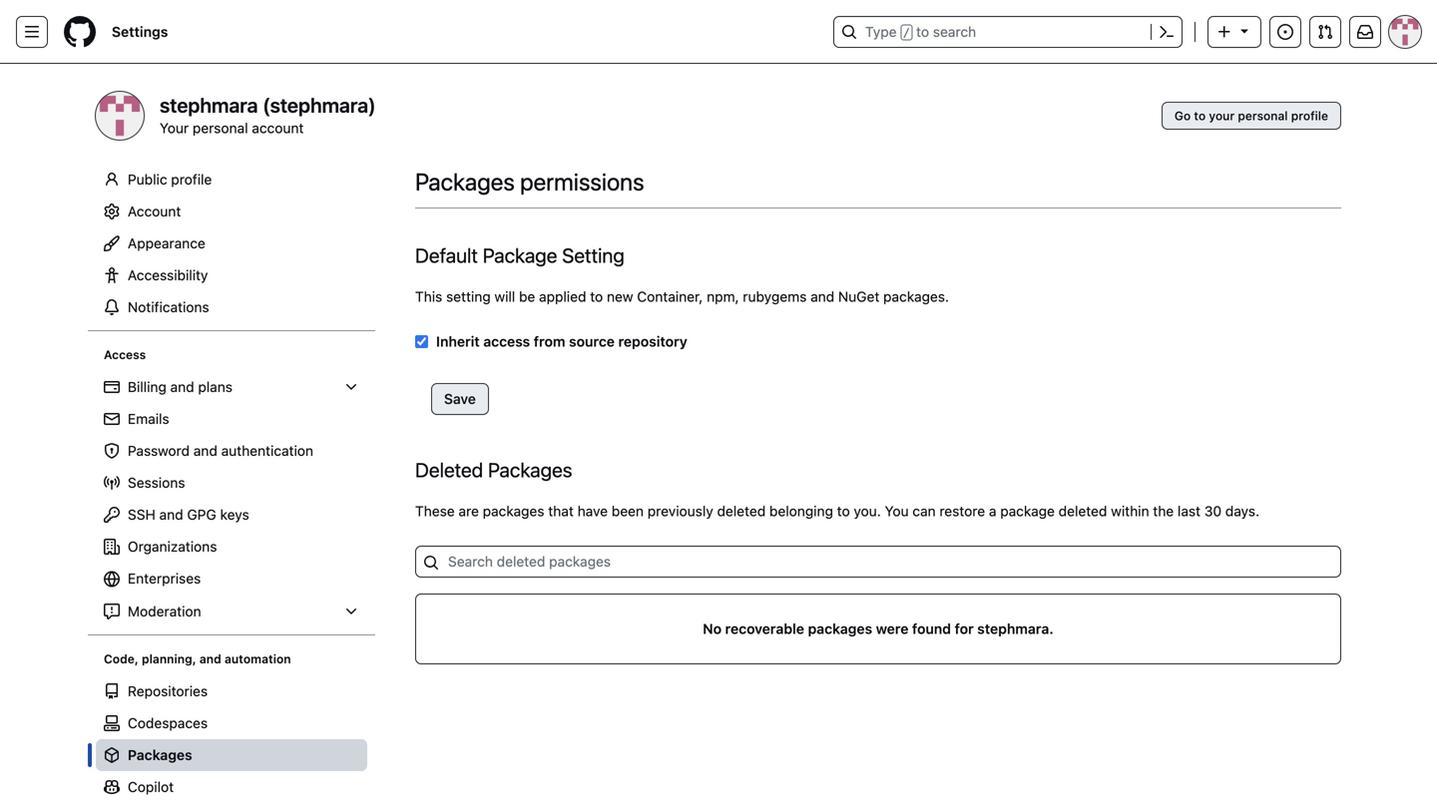 Task type: locate. For each thing, give the bounding box(es) containing it.
repositories link
[[96, 676, 367, 708]]

code,
[[104, 652, 139, 666]]

0 vertical spatial packages
[[415, 168, 515, 196]]

packages inside code, planning, and automation list
[[128, 747, 192, 764]]

personal inside 'link'
[[1238, 109, 1288, 123]]

recoverable
[[725, 621, 805, 637]]

to
[[917, 23, 929, 40], [1194, 109, 1206, 123], [590, 289, 603, 305], [837, 503, 850, 520]]

and up repositories link
[[199, 652, 221, 666]]

notifications
[[128, 299, 209, 315]]

notifications image
[[1358, 24, 1374, 40]]

default package setting
[[415, 244, 625, 267]]

accessibility
[[128, 267, 208, 284]]

personal for (stephmara)
[[193, 120, 248, 136]]

search image
[[423, 555, 439, 571]]

packages
[[483, 503, 545, 520], [808, 621, 873, 637]]

appearance
[[128, 235, 205, 252]]

sessions link
[[96, 467, 367, 499]]

codespaces link
[[96, 708, 367, 740]]

personal right your
[[1238, 109, 1288, 123]]

0 horizontal spatial profile
[[171, 171, 212, 188]]

packages
[[415, 168, 515, 196], [488, 458, 573, 482], [128, 747, 192, 764]]

0 horizontal spatial personal
[[193, 120, 248, 136]]

default
[[415, 244, 478, 267]]

planning,
[[142, 652, 196, 666]]

Search deleted packages text field
[[415, 546, 1342, 578]]

settings link
[[104, 16, 176, 48]]

new
[[607, 289, 634, 305]]

paintbrush image
[[104, 236, 120, 252]]

1 horizontal spatial profile
[[1292, 109, 1329, 123]]

personal inside stephmara (stephmara) your personal account
[[193, 120, 248, 136]]

container,
[[637, 289, 703, 305]]

2 deleted from the left
[[1059, 503, 1108, 520]]

emails link
[[96, 403, 367, 435]]

0 vertical spatial profile
[[1292, 109, 1329, 123]]

and inside billing and plans dropdown button
[[170, 379, 194, 395]]

setting
[[446, 289, 491, 305]]

are
[[459, 503, 479, 520]]

this
[[415, 289, 443, 305]]

your
[[1209, 109, 1235, 123]]

packages up default
[[415, 168, 515, 196]]

to inside 'link'
[[1194, 109, 1206, 123]]

profile
[[1292, 109, 1329, 123], [171, 171, 212, 188]]

1 horizontal spatial personal
[[1238, 109, 1288, 123]]

previously
[[648, 503, 714, 520]]

to right /
[[917, 23, 929, 40]]

authentication
[[221, 443, 313, 459]]

repository
[[618, 333, 688, 350]]

0 horizontal spatial deleted
[[717, 503, 766, 520]]

enterprises
[[128, 571, 201, 587]]

bell image
[[104, 299, 120, 315]]

restore
[[940, 503, 985, 520]]

code, planning, and automation list
[[96, 676, 367, 812]]

1 vertical spatial profile
[[171, 171, 212, 188]]

organization image
[[104, 539, 120, 555]]

moderation button
[[96, 596, 367, 628]]

deleted left within
[[1059, 503, 1108, 520]]

plus image
[[1217, 24, 1233, 40]]

and for gpg
[[159, 507, 183, 523]]

and inside ssh and gpg keys link
[[159, 507, 183, 523]]

0 vertical spatial packages
[[483, 503, 545, 520]]

1 horizontal spatial packages
[[808, 621, 873, 637]]

and left the plans
[[170, 379, 194, 395]]

public
[[128, 171, 167, 188]]

packages up the that
[[488, 458, 573, 482]]

moderation
[[128, 603, 201, 620]]

1 deleted from the left
[[717, 503, 766, 520]]

mail image
[[104, 411, 120, 427]]

to right go
[[1194, 109, 1206, 123]]

30
[[1205, 503, 1222, 520]]

appearance link
[[96, 228, 367, 260]]

profile down git pull request image
[[1292, 109, 1329, 123]]

None checkbox
[[415, 335, 428, 348]]

profile right the public
[[171, 171, 212, 188]]

and right the ssh
[[159, 507, 183, 523]]

and left nuget
[[811, 289, 835, 305]]

2 vertical spatial packages
[[128, 747, 192, 764]]

packages down codespaces at the bottom of page
[[128, 747, 192, 764]]

packages left were
[[808, 621, 873, 637]]

copilot link
[[96, 772, 367, 804]]

search
[[933, 23, 977, 40]]

key image
[[104, 507, 120, 523]]

that
[[548, 503, 574, 520]]

source
[[569, 333, 615, 350]]

account
[[128, 203, 181, 220]]

and inside password and authentication link
[[193, 443, 217, 459]]

issue opened image
[[1278, 24, 1294, 40]]

personal down stephmara
[[193, 120, 248, 136]]

packages right the are
[[483, 503, 545, 520]]

days.
[[1226, 503, 1260, 520]]

account link
[[96, 196, 367, 228]]

and down emails link at left
[[193, 443, 217, 459]]

keys
[[220, 507, 249, 523]]

profile inside go to your personal profile 'link'
[[1292, 109, 1329, 123]]

you
[[885, 503, 909, 520]]

copilot
[[128, 779, 174, 796]]

profile inside public profile link
[[171, 171, 212, 188]]

packages permissions
[[415, 168, 644, 196]]

1 vertical spatial packages
[[808, 621, 873, 637]]

your
[[160, 120, 189, 136]]

packages for packages
[[128, 747, 192, 764]]

0 horizontal spatial packages
[[483, 503, 545, 520]]

access list
[[96, 371, 367, 628]]

1 horizontal spatial deleted
[[1059, 503, 1108, 520]]

stephmara.
[[978, 621, 1054, 637]]

ssh
[[128, 507, 156, 523]]

deleted left belonging
[[717, 503, 766, 520]]

setting
[[562, 244, 625, 267]]

homepage image
[[64, 16, 96, 48]]

accessibility link
[[96, 260, 367, 292]]

deleted packages
[[415, 458, 573, 482]]

personal
[[1238, 109, 1288, 123], [193, 120, 248, 136]]

and for plans
[[170, 379, 194, 395]]

deleted
[[415, 458, 483, 482]]

to left the 'new'
[[590, 289, 603, 305]]

rubygems
[[743, 289, 807, 305]]

package
[[1001, 503, 1055, 520]]

command palette image
[[1159, 24, 1175, 40]]

deleted
[[717, 503, 766, 520], [1059, 503, 1108, 520]]



Task type: vqa. For each thing, say whether or not it's contained in the screenshot.
belonging in the right bottom of the page
yes



Task type: describe. For each thing, give the bounding box(es) containing it.
found
[[912, 621, 951, 637]]

settings
[[112, 23, 168, 40]]

a
[[989, 503, 997, 520]]

type
[[866, 23, 897, 40]]

gpg
[[187, 507, 216, 523]]

these are packages that have been previously deleted belonging to you. you can restore a package deleted within the last 30 days.
[[415, 503, 1260, 520]]

save button
[[431, 383, 489, 415]]

type / to search
[[866, 23, 977, 40]]

/
[[903, 26, 910, 40]]

packages for packages permissions
[[415, 168, 515, 196]]

npm,
[[707, 289, 739, 305]]

gear image
[[104, 204, 120, 220]]

within
[[1111, 503, 1150, 520]]

no
[[703, 621, 722, 637]]

triangle down image
[[1237, 22, 1253, 38]]

from
[[534, 333, 566, 350]]

codespaces
[[128, 715, 208, 732]]

password and authentication link
[[96, 435, 367, 467]]

globe image
[[104, 572, 120, 587]]

@stephmara image
[[96, 92, 144, 140]]

access
[[483, 333, 530, 350]]

organizations link
[[96, 531, 367, 563]]

nuget
[[839, 289, 880, 305]]

inherit access from source repository
[[436, 333, 688, 350]]

can
[[913, 503, 936, 520]]

code, planning, and automation
[[104, 652, 291, 666]]

accessibility image
[[104, 268, 120, 284]]

stephmara (stephmara) your personal account
[[160, 93, 376, 136]]

password
[[128, 443, 190, 459]]

and for authentication
[[193, 443, 217, 459]]

go
[[1175, 109, 1191, 123]]

package
[[483, 244, 557, 267]]

will
[[495, 289, 515, 305]]

sessions
[[128, 475, 185, 491]]

to left you.
[[837, 503, 850, 520]]

emails
[[128, 411, 169, 427]]

stephmara
[[160, 93, 258, 117]]

repo image
[[104, 684, 120, 700]]

the
[[1153, 503, 1174, 520]]

be
[[519, 289, 535, 305]]

save
[[444, 391, 476, 407]]

ssh and gpg keys
[[128, 507, 249, 523]]

repositories
[[128, 683, 208, 700]]

person image
[[104, 172, 120, 188]]

have
[[578, 503, 608, 520]]

packages.
[[884, 289, 949, 305]]

1 vertical spatial packages
[[488, 458, 573, 482]]

public profile link
[[96, 164, 367, 196]]

account
[[252, 120, 304, 136]]

broadcast image
[[104, 475, 120, 491]]

been
[[612, 503, 644, 520]]

codespaces image
[[104, 716, 120, 732]]

packages for are
[[483, 503, 545, 520]]

automation
[[225, 652, 291, 666]]

packages for recoverable
[[808, 621, 873, 637]]

for
[[955, 621, 974, 637]]

git pull request image
[[1318, 24, 1334, 40]]

go to your personal profile link
[[1162, 102, 1342, 130]]

package image
[[104, 748, 120, 764]]

belonging
[[770, 503, 834, 520]]

billing
[[128, 379, 167, 395]]

notifications link
[[96, 292, 367, 323]]

plans
[[198, 379, 233, 395]]

this setting will be applied to new container, npm, rubygems and nuget packages.
[[415, 289, 949, 305]]

access
[[104, 348, 146, 362]]

last
[[1178, 503, 1201, 520]]

shield lock image
[[104, 443, 120, 459]]

ssh and gpg keys link
[[96, 499, 367, 531]]

go to your personal profile
[[1175, 109, 1329, 123]]

personal for to
[[1238, 109, 1288, 123]]

were
[[876, 621, 909, 637]]

permissions
[[520, 168, 644, 196]]

packages link
[[96, 740, 367, 772]]

public profile
[[128, 171, 212, 188]]

these
[[415, 503, 455, 520]]

enterprises link
[[96, 563, 367, 596]]

billing and plans button
[[96, 371, 367, 403]]

copilot image
[[104, 780, 120, 796]]

(stephmara)
[[263, 93, 376, 117]]

applied
[[539, 289, 586, 305]]

inherit
[[436, 333, 480, 350]]

password and authentication
[[128, 443, 313, 459]]



